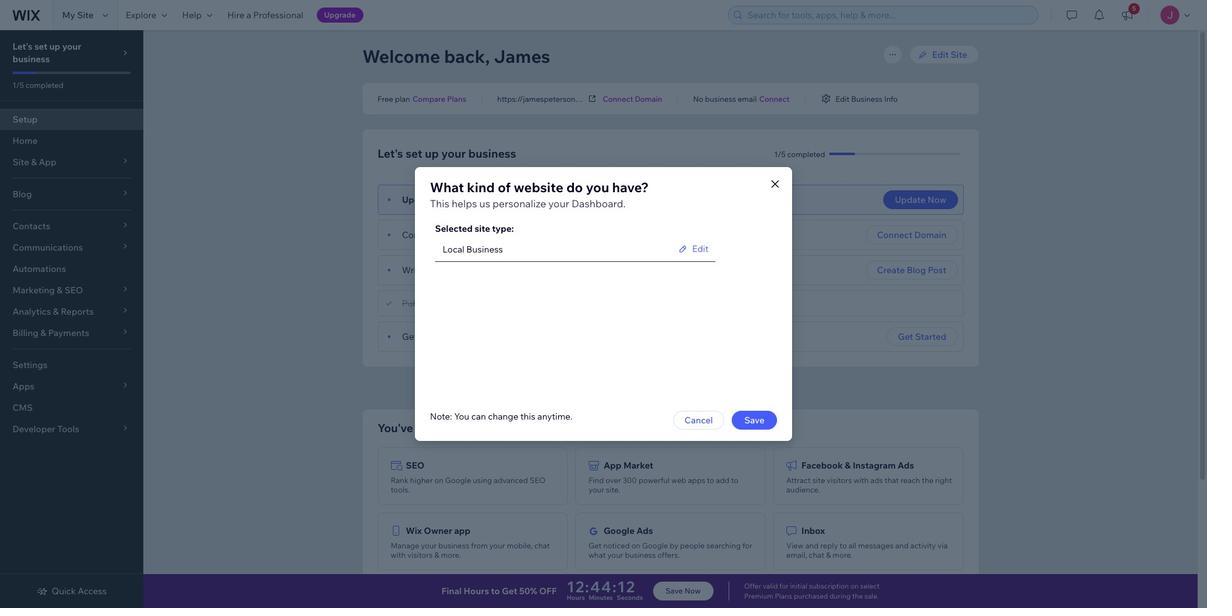 Task type: describe. For each thing, give the bounding box(es) containing it.
1 vertical spatial ads
[[637, 526, 653, 537]]

connect link
[[759, 93, 790, 104]]

type
[[474, 194, 493, 206]]

initial
[[790, 582, 807, 591]]

the inside offer valid for initial subscription on select premium plans purchased during the sale.
[[852, 592, 863, 601]]

business inside get noticed on google by people searching for what your business offers.
[[625, 551, 656, 560]]

create blog post button
[[866, 261, 958, 280]]

on for noticed
[[631, 541, 640, 551]]

this
[[430, 197, 449, 210]]

https://jamespeterson1902.wixsite.com/my-site link
[[497, 93, 663, 106]]

change
[[488, 411, 518, 423]]

2 horizontal spatial &
[[845, 460, 851, 472]]

started
[[915, 331, 947, 343]]

financial
[[604, 591, 641, 602]]

you
[[586, 179, 609, 196]]

manage
[[391, 541, 419, 551]]

email,
[[786, 551, 807, 560]]

1 vertical spatial website
[[536, 421, 579, 436]]

save for save
[[744, 415, 765, 426]]

quick access
[[52, 586, 107, 597]]

1 horizontal spatial up
[[425, 146, 439, 161]]

your inside sidebar element
[[62, 41, 81, 52]]

personalize
[[493, 197, 546, 210]]

my site
[[62, 9, 94, 21]]

chat inside manage your business from your mobile, chat with visitors & more.
[[534, 541, 550, 551]]

more
[[469, 421, 497, 436]]

ads
[[870, 476, 883, 485]]

no business email connect
[[693, 94, 790, 103]]

all
[[849, 541, 857, 551]]

email marketing
[[406, 591, 474, 602]]

by
[[670, 541, 678, 551]]

point of sale
[[802, 591, 855, 602]]

seo inside rank higher on google using advanced seo tools.
[[530, 476, 546, 485]]

people
[[680, 541, 705, 551]]

selected site type:
[[435, 223, 514, 235]]

minutes
[[589, 594, 613, 602]]

get for get started
[[898, 331, 913, 343]]

help button
[[175, 0, 220, 30]]

your up selected
[[435, 194, 454, 206]]

cms link
[[0, 397, 143, 419]]

0 horizontal spatial seo
[[406, 460, 424, 472]]

1 horizontal spatial set
[[406, 146, 422, 161]]

back,
[[444, 45, 490, 67]]

messages
[[858, 541, 894, 551]]

marketing
[[431, 591, 474, 602]]

more. inside view and reply to all messages and activity via email, chat & more.
[[833, 551, 853, 560]]

hours for 12:44:12
[[567, 594, 585, 602]]

can
[[471, 411, 486, 423]]

setup
[[13, 114, 38, 125]]

your right from
[[489, 541, 505, 551]]

post
[[485, 265, 504, 276]]

welcome
[[362, 45, 440, 67]]

business right no
[[705, 94, 736, 103]]

cancel button
[[673, 411, 724, 430]]

get for get found on google
[[402, 331, 417, 343]]

sale
[[836, 591, 855, 602]]

final hours to get 50% off
[[442, 586, 557, 597]]

2 and from the left
[[895, 541, 909, 551]]

50%
[[519, 586, 537, 597]]

create blog post
[[877, 265, 947, 276]]

business up kind
[[468, 146, 516, 161]]

apps
[[688, 476, 705, 485]]

business inside manage your business from your mobile, chat with visitors & more.
[[438, 541, 469, 551]]

free
[[378, 94, 393, 103]]

visitors inside attract site visitors with ads that reach the right audience.
[[827, 476, 852, 485]]

save for save now
[[666, 587, 683, 596]]

my
[[62, 9, 75, 21]]

find
[[589, 476, 604, 485]]

on for higher
[[435, 476, 444, 485]]

market
[[624, 460, 653, 472]]

site down first
[[455, 298, 469, 309]]

0 horizontal spatial edit
[[692, 243, 709, 255]]

settings
[[13, 360, 47, 371]]

quick access button
[[37, 586, 107, 597]]

compare plans link
[[413, 93, 466, 104]]

using
[[473, 476, 492, 485]]

automations
[[13, 263, 66, 275]]

sidebar element
[[0, 30, 143, 609]]

business inside let's set up your business
[[13, 53, 50, 65]]

site.
[[606, 485, 620, 495]]

website inside what kind of website do you have? this helps us personalize your dashboard.
[[514, 179, 563, 196]]

settings link
[[0, 355, 143, 376]]

compare
[[413, 94, 445, 103]]

0 vertical spatial ads
[[898, 460, 914, 472]]

you've got much more than a website
[[378, 421, 579, 436]]

from
[[471, 541, 488, 551]]

on for found
[[445, 331, 456, 343]]

help
[[182, 9, 202, 21]]

this
[[520, 411, 535, 423]]

find over 300 powerful web apps to add to your site.
[[589, 476, 739, 495]]

1 horizontal spatial 1/5
[[774, 149, 786, 159]]

let's inside sidebar element
[[13, 41, 32, 52]]

valid
[[763, 582, 778, 591]]

view
[[786, 541, 804, 551]]

upgrade button
[[317, 8, 363, 23]]

a for professional
[[246, 9, 251, 21]]

offer valid for initial subscription on select premium plans purchased during the sale.
[[744, 582, 880, 601]]

connect domain for connect domain link
[[603, 94, 662, 103]]

get left 50% at bottom left
[[502, 586, 517, 597]]

write your first blog post
[[402, 265, 504, 276]]

get for get noticed on google by people searching for what your business offers.
[[589, 541, 602, 551]]

premium
[[744, 592, 773, 601]]

get found on google
[[402, 331, 488, 343]]

final
[[442, 586, 462, 597]]

Search for tools, apps, help & more... field
[[744, 6, 1034, 24]]

plans inside offer valid for initial subscription on select premium plans purchased during the sale.
[[775, 592, 792, 601]]

12:44:12 hours minutes seconds
[[567, 578, 643, 602]]

connect inside "button"
[[877, 229, 913, 241]]

site for attract
[[812, 476, 825, 485]]

what
[[430, 179, 464, 196]]

manage your business from your mobile, chat with visitors & more.
[[391, 541, 550, 560]]

access
[[78, 586, 107, 597]]

app
[[604, 460, 622, 472]]

0 vertical spatial plans
[[447, 94, 466, 103]]

12:44:12
[[567, 578, 636, 597]]

email marketing button
[[378, 578, 568, 609]]

create
[[877, 265, 905, 276]]

300
[[623, 476, 637, 485]]

1 vertical spatial let's set up your business
[[378, 146, 516, 161]]

mobile,
[[507, 541, 533, 551]]

do
[[566, 179, 583, 196]]

attract
[[786, 476, 811, 485]]

business
[[851, 94, 883, 103]]

domain for connect domain link
[[635, 94, 662, 103]]

much
[[437, 421, 467, 436]]

1 vertical spatial let's
[[378, 146, 403, 161]]

note:
[[430, 411, 452, 423]]

1/5 completed inside sidebar element
[[13, 80, 64, 90]]

custom
[[446, 229, 477, 241]]

of inside what kind of website do you have? this helps us personalize your dashboard.
[[498, 179, 511, 196]]

up inside sidebar element
[[49, 41, 60, 52]]

domain
[[479, 229, 509, 241]]

let's set up your business inside sidebar element
[[13, 41, 81, 65]]

noticed
[[603, 541, 630, 551]]

edit for edit site
[[932, 49, 949, 60]]

save button
[[732, 411, 777, 430]]

reply
[[820, 541, 838, 551]]



Task type: locate. For each thing, give the bounding box(es) containing it.
connect domain for connect domain "button"
[[877, 229, 947, 241]]

1 horizontal spatial edit
[[836, 94, 850, 103]]

hours left minutes
[[567, 594, 585, 602]]

& down owner
[[434, 551, 439, 560]]

1 horizontal spatial for
[[780, 582, 789, 591]]

0 vertical spatial up
[[49, 41, 60, 52]]

rank higher on google using advanced seo tools.
[[391, 476, 546, 495]]

your right what
[[607, 551, 623, 560]]

advanced
[[494, 476, 528, 485]]

tools.
[[391, 485, 410, 495]]

a for custom
[[439, 229, 444, 241]]

1 horizontal spatial with
[[854, 476, 869, 485]]

on inside get noticed on google by people searching for what your business offers.
[[631, 541, 640, 551]]

on inside rank higher on google using advanced seo tools.
[[435, 476, 444, 485]]

on inside offer valid for initial subscription on select premium plans purchased during the sale.
[[851, 582, 859, 591]]

a
[[246, 9, 251, 21], [439, 229, 444, 241], [527, 421, 533, 436]]

domain inside "button"
[[914, 229, 947, 241]]

of up personalize
[[498, 179, 511, 196]]

reach
[[901, 476, 920, 485]]

type:
[[492, 223, 514, 235]]

get inside button
[[898, 331, 913, 343]]

0 vertical spatial with
[[854, 476, 869, 485]]

seo right advanced
[[530, 476, 546, 485]]

visitors down 'facebook' on the bottom right of page
[[827, 476, 852, 485]]

chat right mobile,
[[534, 541, 550, 551]]

1 vertical spatial plans
[[775, 592, 792, 601]]

with
[[854, 476, 869, 485], [391, 551, 406, 560]]

offers.
[[658, 551, 680, 560]]

visitors inside manage your business from your mobile, chat with visitors & more.
[[407, 551, 433, 560]]

0 vertical spatial domain
[[635, 94, 662, 103]]

1 vertical spatial now
[[685, 587, 701, 596]]

business
[[13, 53, 50, 65], [705, 94, 736, 103], [468, 146, 516, 161], [438, 541, 469, 551], [625, 551, 656, 560]]

1 horizontal spatial completed
[[787, 149, 825, 159]]

0 vertical spatial of
[[498, 179, 511, 196]]

1 vertical spatial a
[[439, 229, 444, 241]]

to right "add"
[[731, 476, 739, 485]]

the
[[922, 476, 934, 485], [852, 592, 863, 601]]

0 vertical spatial 1/5 completed
[[13, 80, 64, 90]]

1 horizontal spatial visitors
[[827, 476, 852, 485]]

get noticed on google by people searching for what your business offers.
[[589, 541, 752, 560]]

point
[[802, 591, 823, 602]]

1 horizontal spatial of
[[825, 591, 834, 602]]

google left by
[[642, 541, 668, 551]]

1 horizontal spatial chat
[[809, 551, 824, 560]]

site for edit site
[[951, 49, 967, 60]]

domain
[[635, 94, 662, 103], [914, 229, 947, 241]]

the left sale.
[[852, 592, 863, 601]]

https://jamespeterson1902.wixsite.com/my-
[[497, 94, 651, 103]]

1 horizontal spatial the
[[922, 476, 934, 485]]

1 horizontal spatial plans
[[775, 592, 792, 601]]

google right found
[[458, 331, 488, 343]]

site down 'facebook' on the bottom right of page
[[812, 476, 825, 485]]

now for update now
[[928, 194, 947, 206]]

website
[[514, 179, 563, 196], [536, 421, 579, 436]]

cancel
[[685, 415, 713, 426]]

site left 'type:'
[[475, 223, 490, 235]]

0 horizontal spatial save
[[666, 587, 683, 596]]

sale.
[[865, 592, 879, 601]]

site
[[651, 94, 663, 103], [456, 194, 472, 206], [475, 223, 490, 235], [455, 298, 469, 309], [812, 476, 825, 485]]

to inside view and reply to all messages and activity via email, chat & more.
[[840, 541, 847, 551]]

site left type
[[456, 194, 472, 206]]

site for https://jamespeterson1902.wixsite.com/my-
[[651, 94, 663, 103]]

google for higher
[[445, 476, 471, 485]]

1 vertical spatial edit
[[836, 94, 850, 103]]

to left 50% at bottom left
[[491, 586, 500, 597]]

1/5 up setup
[[13, 80, 24, 90]]

get started button
[[887, 328, 958, 346]]

attract site visitors with ads that reach the right audience.
[[786, 476, 952, 495]]

1/5 inside sidebar element
[[13, 80, 24, 90]]

0 vertical spatial connect domain
[[603, 94, 662, 103]]

0 horizontal spatial more.
[[441, 551, 461, 560]]

a left custom
[[439, 229, 444, 241]]

first
[[447, 265, 463, 276]]

home
[[13, 135, 38, 146]]

google for found
[[458, 331, 488, 343]]

1 horizontal spatial more.
[[833, 551, 853, 560]]

& left all at the bottom of page
[[826, 551, 831, 560]]

of
[[498, 179, 511, 196], [825, 591, 834, 602]]

0 vertical spatial save
[[744, 415, 765, 426]]

google for noticed
[[642, 541, 668, 551]]

subscription
[[809, 582, 849, 591]]

plans right compare on the top of page
[[447, 94, 466, 103]]

and left activity
[[895, 541, 909, 551]]

of inside button
[[825, 591, 834, 602]]

inbox
[[802, 526, 825, 537]]

0 vertical spatial set
[[34, 41, 47, 52]]

ads up "reach"
[[898, 460, 914, 472]]

1 vertical spatial with
[[391, 551, 406, 560]]

the left the right
[[922, 476, 934, 485]]

your inside get noticed on google by people searching for what your business offers.
[[607, 551, 623, 560]]

no
[[693, 94, 703, 103]]

for right valid
[[780, 582, 789, 591]]

0 horizontal spatial hours
[[464, 586, 489, 597]]

1 horizontal spatial 1/5 completed
[[774, 149, 825, 159]]

seo up higher
[[406, 460, 424, 472]]

get left noticed
[[589, 541, 602, 551]]

for inside get noticed on google by people searching for what your business offers.
[[742, 541, 752, 551]]

chat inside view and reply to all messages and activity via email, chat & more.
[[809, 551, 824, 560]]

what
[[589, 551, 606, 560]]

plans down valid
[[775, 592, 792, 601]]

0 horizontal spatial domain
[[635, 94, 662, 103]]

1 vertical spatial completed
[[787, 149, 825, 159]]

blog
[[907, 265, 926, 276]]

save inside save now button
[[666, 587, 683, 596]]

site for selected
[[475, 223, 490, 235]]

info
[[884, 94, 898, 103]]

domain left no
[[635, 94, 662, 103]]

set inside let's set up your business
[[34, 41, 47, 52]]

update up connect domain "button"
[[895, 194, 926, 206]]

completed inside sidebar element
[[26, 80, 64, 90]]

your inside what kind of website do you have? this helps us personalize your dashboard.
[[548, 197, 569, 210]]

1 and from the left
[[805, 541, 819, 551]]

1/5 down connect link
[[774, 149, 786, 159]]

site inside attract site visitors with ads that reach the right audience.
[[812, 476, 825, 485]]

0 vertical spatial now
[[928, 194, 947, 206]]

chat
[[534, 541, 550, 551], [809, 551, 824, 560]]

0 horizontal spatial with
[[391, 551, 406, 560]]

0 horizontal spatial &
[[434, 551, 439, 560]]

update your site type
[[402, 194, 493, 206]]

now for save now
[[685, 587, 701, 596]]

0 horizontal spatial up
[[49, 41, 60, 52]]

0 horizontal spatial for
[[742, 541, 752, 551]]

0 horizontal spatial let's set up your business
[[13, 41, 81, 65]]

google inside rank higher on google using advanced seo tools.
[[445, 476, 471, 485]]

& inside manage your business from your mobile, chat with visitors & more.
[[434, 551, 439, 560]]

update inside button
[[895, 194, 926, 206]]

your left first
[[426, 265, 445, 276]]

1 horizontal spatial seo
[[530, 476, 546, 485]]

and down inbox
[[805, 541, 819, 551]]

visitors down wix
[[407, 551, 433, 560]]

1/5 completed up setup
[[13, 80, 64, 90]]

1 vertical spatial set
[[406, 146, 422, 161]]

let's set up your business up "what"
[[378, 146, 516, 161]]

site left no
[[651, 94, 663, 103]]

select
[[860, 582, 880, 591]]

your down do
[[548, 197, 569, 210]]

2 horizontal spatial edit
[[932, 49, 949, 60]]

view and reply to all messages and activity via email, chat & more.
[[786, 541, 948, 560]]

get left found
[[402, 331, 417, 343]]

& inside view and reply to all messages and activity via email, chat & more.
[[826, 551, 831, 560]]

setup link
[[0, 109, 143, 130]]

edit inside button
[[836, 94, 850, 103]]

0 vertical spatial for
[[742, 541, 752, 551]]

you've
[[378, 421, 413, 436]]

found
[[419, 331, 443, 343]]

save right tools
[[666, 587, 683, 596]]

& right 'facebook' on the bottom right of page
[[845, 460, 851, 472]]

save right cancel button
[[744, 415, 765, 426]]

dashboard.
[[572, 197, 626, 210]]

hire
[[227, 9, 244, 21]]

for right searching at the bottom right of the page
[[742, 541, 752, 551]]

site for my site
[[77, 9, 94, 21]]

0 vertical spatial seo
[[406, 460, 424, 472]]

1 update from the left
[[402, 194, 433, 206]]

facebook & instagram ads
[[802, 460, 914, 472]]

business up setup
[[13, 53, 50, 65]]

1 vertical spatial domain
[[914, 229, 947, 241]]

your left site.
[[589, 485, 604, 495]]

0 horizontal spatial of
[[498, 179, 511, 196]]

purchased
[[794, 592, 828, 601]]

during
[[830, 592, 851, 601]]

more. up subscription
[[833, 551, 853, 560]]

https://jamespeterson1902.wixsite.com/my-site
[[497, 94, 663, 103]]

1 vertical spatial of
[[825, 591, 834, 602]]

0 horizontal spatial and
[[805, 541, 819, 551]]

1 more. from the left
[[441, 551, 461, 560]]

1 vertical spatial up
[[425, 146, 439, 161]]

website up personalize
[[514, 179, 563, 196]]

0 horizontal spatial 1/5 completed
[[13, 80, 64, 90]]

save inside save button
[[744, 415, 765, 426]]

0 horizontal spatial site
[[77, 9, 94, 21]]

1 vertical spatial connect domain
[[877, 229, 947, 241]]

update for update now
[[895, 194, 926, 206]]

rank
[[391, 476, 408, 485]]

now inside button
[[685, 587, 701, 596]]

0 vertical spatial completed
[[26, 80, 64, 90]]

0 vertical spatial edit
[[932, 49, 949, 60]]

2 vertical spatial a
[[527, 421, 533, 436]]

None field
[[439, 237, 677, 262]]

james
[[494, 45, 550, 67]]

0 horizontal spatial let's
[[13, 41, 32, 52]]

on down google ads
[[631, 541, 640, 551]]

ads up get noticed on google by people searching for what your business offers.
[[637, 526, 653, 537]]

domain up post
[[914, 229, 947, 241]]

0 horizontal spatial completed
[[26, 80, 64, 90]]

0 horizontal spatial the
[[852, 592, 863, 601]]

google inside get noticed on google by people searching for what your business offers.
[[642, 541, 668, 551]]

1 vertical spatial seo
[[530, 476, 546, 485]]

0 horizontal spatial plans
[[447, 94, 466, 103]]

1 vertical spatial 1/5
[[774, 149, 786, 159]]

1 vertical spatial 1/5 completed
[[774, 149, 825, 159]]

of left sale
[[825, 591, 834, 602]]

your right publish on the left of the page
[[434, 298, 453, 309]]

0 vertical spatial a
[[246, 9, 251, 21]]

the inside attract site visitors with ads that reach the right audience.
[[922, 476, 934, 485]]

1 horizontal spatial update
[[895, 194, 926, 206]]

edit business info button
[[820, 93, 898, 104]]

1 vertical spatial save
[[666, 587, 683, 596]]

more. inside manage your business from your mobile, chat with visitors & more.
[[441, 551, 461, 560]]

get inside get noticed on google by people searching for what your business offers.
[[589, 541, 602, 551]]

point of sale button
[[773, 578, 964, 609]]

a right than
[[527, 421, 533, 436]]

0 horizontal spatial ads
[[637, 526, 653, 537]]

update for update your site type
[[402, 194, 433, 206]]

a inside hire a professional link
[[246, 9, 251, 21]]

2 update from the left
[[895, 194, 926, 206]]

on left select
[[851, 582, 859, 591]]

to left "add"
[[707, 476, 714, 485]]

edit button
[[677, 243, 712, 255]]

1 horizontal spatial a
[[439, 229, 444, 241]]

1 horizontal spatial and
[[895, 541, 909, 551]]

than
[[500, 421, 525, 436]]

1 vertical spatial the
[[852, 592, 863, 601]]

note: you can change this anytime.
[[430, 411, 572, 423]]

business down app
[[438, 541, 469, 551]]

to left all at the bottom of page
[[840, 541, 847, 551]]

hours for final
[[464, 586, 489, 597]]

on right higher
[[435, 476, 444, 485]]

for inside offer valid for initial subscription on select premium plans purchased during the sale.
[[780, 582, 789, 591]]

get left started
[[898, 331, 913, 343]]

your up "what"
[[441, 146, 466, 161]]

0 vertical spatial visitors
[[827, 476, 852, 485]]

0 horizontal spatial 1/5
[[13, 80, 24, 90]]

now inside button
[[928, 194, 947, 206]]

chat right email,
[[809, 551, 824, 560]]

instagram
[[853, 460, 896, 472]]

a right hire
[[246, 9, 251, 21]]

free plan compare plans
[[378, 94, 466, 103]]

edit site
[[932, 49, 967, 60]]

1 horizontal spatial ads
[[898, 460, 914, 472]]

connect domain inside "button"
[[877, 229, 947, 241]]

hours inside 12:44:12 hours minutes seconds
[[567, 594, 585, 602]]

1 horizontal spatial let's
[[378, 146, 403, 161]]

1/5 completed down connect link
[[774, 149, 825, 159]]

update left the helps
[[402, 194, 433, 206]]

1 horizontal spatial hours
[[567, 594, 585, 602]]

your
[[62, 41, 81, 52], [441, 146, 466, 161], [435, 194, 454, 206], [548, 197, 569, 210], [426, 265, 445, 276], [434, 298, 453, 309], [589, 485, 604, 495], [421, 541, 437, 551], [489, 541, 505, 551], [607, 551, 623, 560]]

your down my
[[62, 41, 81, 52]]

0 horizontal spatial chat
[[534, 541, 550, 551]]

with inside attract site visitors with ads that reach the right audience.
[[854, 476, 869, 485]]

let's set up your business down my
[[13, 41, 81, 65]]

edit
[[932, 49, 949, 60], [836, 94, 850, 103], [692, 243, 709, 255]]

domain for connect domain "button"
[[914, 229, 947, 241]]

ads
[[898, 460, 914, 472], [637, 526, 653, 537]]

0 horizontal spatial now
[[685, 587, 701, 596]]

what kind of website do you have? this helps us personalize your dashboard.
[[430, 179, 649, 210]]

2 horizontal spatial a
[[527, 421, 533, 436]]

edit for edit business info
[[836, 94, 850, 103]]

on right found
[[445, 331, 456, 343]]

0 vertical spatial let's
[[13, 41, 32, 52]]

1 vertical spatial site
[[951, 49, 967, 60]]

offer
[[744, 582, 761, 591]]

anytime.
[[537, 411, 572, 423]]

update
[[402, 194, 433, 206], [895, 194, 926, 206]]

connect domain
[[603, 94, 662, 103], [877, 229, 947, 241]]

google up noticed
[[604, 526, 635, 537]]

your inside the find over 300 powerful web apps to add to your site.
[[589, 485, 604, 495]]

0 vertical spatial 1/5
[[13, 80, 24, 90]]

your down owner
[[421, 541, 437, 551]]

seconds
[[617, 594, 643, 602]]

2 more. from the left
[[833, 551, 853, 560]]

more. down app
[[441, 551, 461, 560]]

visitors
[[827, 476, 852, 485], [407, 551, 433, 560]]

hours right final
[[464, 586, 489, 597]]

blog
[[465, 265, 484, 276]]

now right tools
[[685, 587, 701, 596]]

now
[[928, 194, 947, 206], [685, 587, 701, 596]]

1 horizontal spatial let's set up your business
[[378, 146, 516, 161]]

0 horizontal spatial set
[[34, 41, 47, 52]]

financial tools
[[604, 591, 665, 602]]

1 horizontal spatial save
[[744, 415, 765, 426]]

business down google ads
[[625, 551, 656, 560]]

plan
[[395, 94, 410, 103]]

have?
[[612, 179, 649, 196]]

with inside manage your business from your mobile, chat with visitors & more.
[[391, 551, 406, 560]]

google left using
[[445, 476, 471, 485]]

0 vertical spatial site
[[77, 9, 94, 21]]

upgrade
[[324, 10, 356, 19]]

0 vertical spatial the
[[922, 476, 934, 485]]

1 vertical spatial for
[[780, 582, 789, 591]]

0 horizontal spatial update
[[402, 194, 433, 206]]

1 horizontal spatial site
[[951, 49, 967, 60]]

website right this at bottom
[[536, 421, 579, 436]]

professional
[[253, 9, 303, 21]]

0 horizontal spatial visitors
[[407, 551, 433, 560]]

2 vertical spatial edit
[[692, 243, 709, 255]]

1 vertical spatial visitors
[[407, 551, 433, 560]]

now up connect domain "button"
[[928, 194, 947, 206]]

0 horizontal spatial connect domain
[[603, 94, 662, 103]]

connect domain link
[[603, 93, 662, 104]]



Task type: vqa. For each thing, say whether or not it's contained in the screenshot.
the searching at the bottom of page
yes



